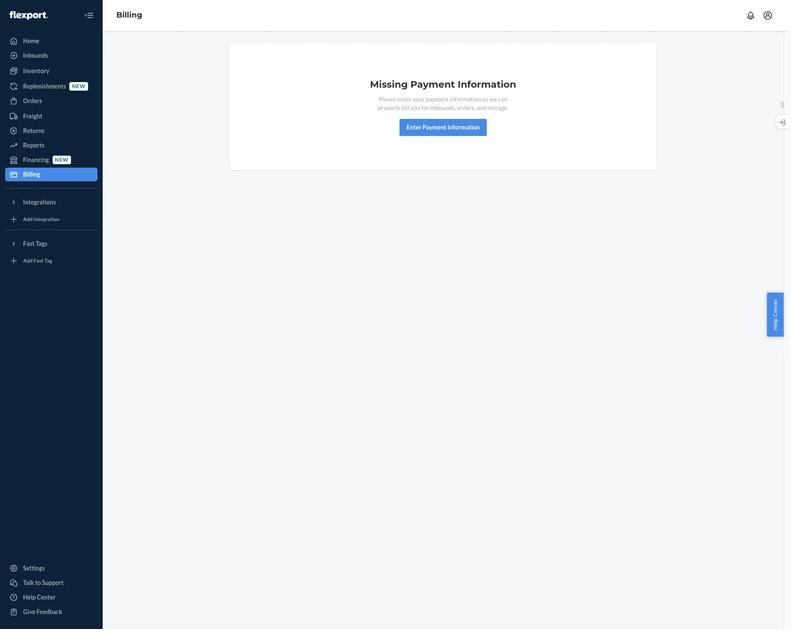 Task type: locate. For each thing, give the bounding box(es) containing it.
missing
[[370, 79, 408, 90]]

help center link
[[5, 591, 98, 604]]

inbounds
[[23, 52, 48, 59]]

0 horizontal spatial help
[[23, 594, 36, 601]]

settings
[[23, 565, 45, 572]]

billing right close navigation "icon"
[[116, 10, 142, 20]]

inbounds link
[[5, 49, 98, 62]]

1 vertical spatial billing link
[[5, 168, 98, 181]]

billing
[[116, 10, 142, 20], [23, 171, 40, 178]]

payment inside enter payment information button
[[423, 124, 446, 131]]

information inside button
[[448, 124, 480, 131]]

0 vertical spatial help center
[[772, 299, 779, 330]]

1 vertical spatial center
[[37, 594, 56, 601]]

support
[[42, 579, 64, 587]]

1 vertical spatial billing
[[23, 171, 40, 178]]

0 vertical spatial new
[[72, 83, 86, 90]]

0 horizontal spatial center
[[37, 594, 56, 601]]

new down reports link
[[55, 157, 68, 163]]

add for add fast tag
[[23, 258, 33, 264]]

1 vertical spatial add
[[23, 258, 33, 264]]

0 horizontal spatial billing link
[[5, 168, 98, 181]]

fast tags button
[[5, 237, 98, 251]]

help
[[772, 318, 779, 330], [23, 594, 36, 601]]

1 add from the top
[[23, 216, 33, 223]]

0 vertical spatial billing
[[116, 10, 142, 20]]

information up so
[[458, 79, 516, 90]]

fast
[[23, 240, 35, 247], [34, 258, 43, 264]]

close navigation image
[[84, 10, 94, 21]]

billing link down financing
[[5, 168, 98, 181]]

1 horizontal spatial help
[[772, 318, 779, 330]]

payment for missing
[[411, 79, 455, 90]]

2 add from the top
[[23, 258, 33, 264]]

new up orders link
[[72, 83, 86, 90]]

center inside 'button'
[[772, 299, 779, 317]]

1 vertical spatial payment
[[423, 124, 446, 131]]

can
[[498, 95, 507, 103]]

help center
[[772, 299, 779, 330], [23, 594, 56, 601]]

fast left tags
[[23, 240, 35, 247]]

billing link right close navigation "icon"
[[116, 10, 142, 20]]

0 vertical spatial payment
[[411, 79, 455, 90]]

fast left tag
[[34, 258, 43, 264]]

reports link
[[5, 139, 98, 152]]

1 vertical spatial information
[[448, 124, 480, 131]]

0 horizontal spatial billing
[[23, 171, 40, 178]]

payment up the payment
[[411, 79, 455, 90]]

0 vertical spatial help
[[772, 318, 779, 330]]

1 vertical spatial fast
[[34, 258, 43, 264]]

new for replenishments
[[72, 83, 86, 90]]

billing link
[[116, 10, 142, 20], [5, 168, 98, 181]]

payment
[[411, 79, 455, 90], [423, 124, 446, 131]]

center
[[772, 299, 779, 317], [37, 594, 56, 601]]

settings link
[[5, 562, 98, 575]]

fast inside fast tags dropdown button
[[23, 240, 35, 247]]

fast inside add fast tag link
[[34, 258, 43, 264]]

new
[[72, 83, 86, 90], [55, 157, 68, 163]]

information down orders,
[[448, 124, 480, 131]]

1 horizontal spatial center
[[772, 299, 779, 317]]

1 horizontal spatial help center
[[772, 299, 779, 330]]

add left "integration"
[[23, 216, 33, 223]]

freight link
[[5, 110, 98, 123]]

inbounds,
[[430, 104, 456, 111]]

freight
[[23, 113, 42, 120]]

help center inside 'button'
[[772, 299, 779, 330]]

information
[[450, 95, 481, 103]]

0 horizontal spatial new
[[55, 157, 68, 163]]

0 vertical spatial add
[[23, 216, 33, 223]]

1 horizontal spatial new
[[72, 83, 86, 90]]

you
[[411, 104, 420, 111]]

0 horizontal spatial help center
[[23, 594, 56, 601]]

integrations
[[23, 199, 56, 206]]

information
[[458, 79, 516, 90], [448, 124, 480, 131]]

0 vertical spatial fast
[[23, 240, 35, 247]]

orders,
[[457, 104, 476, 111]]

give feedback
[[23, 608, 62, 616]]

help center button
[[767, 293, 784, 337]]

enter payment information
[[407, 124, 480, 131]]

open account menu image
[[763, 10, 773, 21]]

storage.
[[488, 104, 508, 111]]

give
[[23, 608, 35, 616]]

add integration
[[23, 216, 59, 223]]

1 horizontal spatial billing link
[[116, 10, 142, 20]]

enter payment information button
[[399, 119, 487, 136]]

give feedback button
[[5, 605, 98, 619]]

add down 'fast tags'
[[23, 258, 33, 264]]

properly
[[378, 104, 400, 111]]

and
[[477, 104, 486, 111]]

1 vertical spatial new
[[55, 157, 68, 163]]

payment right enter
[[423, 124, 446, 131]]

add fast tag link
[[5, 254, 98, 268]]

0 vertical spatial information
[[458, 79, 516, 90]]

home
[[23, 37, 39, 44]]

billing down financing
[[23, 171, 40, 178]]

0 vertical spatial center
[[772, 299, 779, 317]]

add
[[23, 216, 33, 223], [23, 258, 33, 264]]

flexport logo image
[[9, 11, 48, 20]]



Task type: vqa. For each thing, say whether or not it's contained in the screenshot.
1st 'FILE ALT' icon from the bottom
no



Task type: describe. For each thing, give the bounding box(es) containing it.
returns link
[[5, 124, 98, 138]]

help inside 'button'
[[772, 318, 779, 330]]

1 horizontal spatial billing
[[116, 10, 142, 20]]

orders
[[23, 97, 42, 104]]

enter
[[397, 95, 412, 103]]

add for add integration
[[23, 216, 33, 223]]

feedback
[[37, 608, 62, 616]]

inventory link
[[5, 64, 98, 78]]

1 vertical spatial help center
[[23, 594, 56, 601]]

payment
[[426, 95, 449, 103]]

reports
[[23, 142, 44, 149]]

replenishments
[[23, 83, 66, 90]]

payment for enter
[[423, 124, 446, 131]]

open notifications image
[[746, 10, 756, 21]]

tag
[[44, 258, 52, 264]]

0 vertical spatial billing link
[[116, 10, 142, 20]]

integration
[[34, 216, 59, 223]]

tags
[[36, 240, 47, 247]]

financing
[[23, 156, 49, 163]]

talk to support
[[23, 579, 64, 587]]

fast tags
[[23, 240, 47, 247]]

returns
[[23, 127, 44, 134]]

add fast tag
[[23, 258, 52, 264]]

talk to support button
[[5, 576, 98, 590]]

information for enter payment information
[[448, 124, 480, 131]]

orders link
[[5, 94, 98, 108]]

for
[[421, 104, 429, 111]]

home link
[[5, 34, 98, 48]]

inventory
[[23, 67, 49, 74]]

we
[[489, 95, 497, 103]]

talk
[[23, 579, 34, 587]]

new for financing
[[55, 157, 68, 163]]

please
[[379, 95, 396, 103]]

enter
[[407, 124, 421, 131]]

your
[[413, 95, 425, 103]]

add integration link
[[5, 213, 98, 226]]

so
[[482, 95, 488, 103]]

information for missing payment information
[[458, 79, 516, 90]]

missing payment information
[[370, 79, 516, 90]]

integrations button
[[5, 196, 98, 209]]

bill
[[402, 104, 410, 111]]

to
[[35, 579, 41, 587]]

1 vertical spatial help
[[23, 594, 36, 601]]

please enter your payment information so we can properly bill you for inbounds, orders, and storage.
[[378, 95, 508, 111]]



